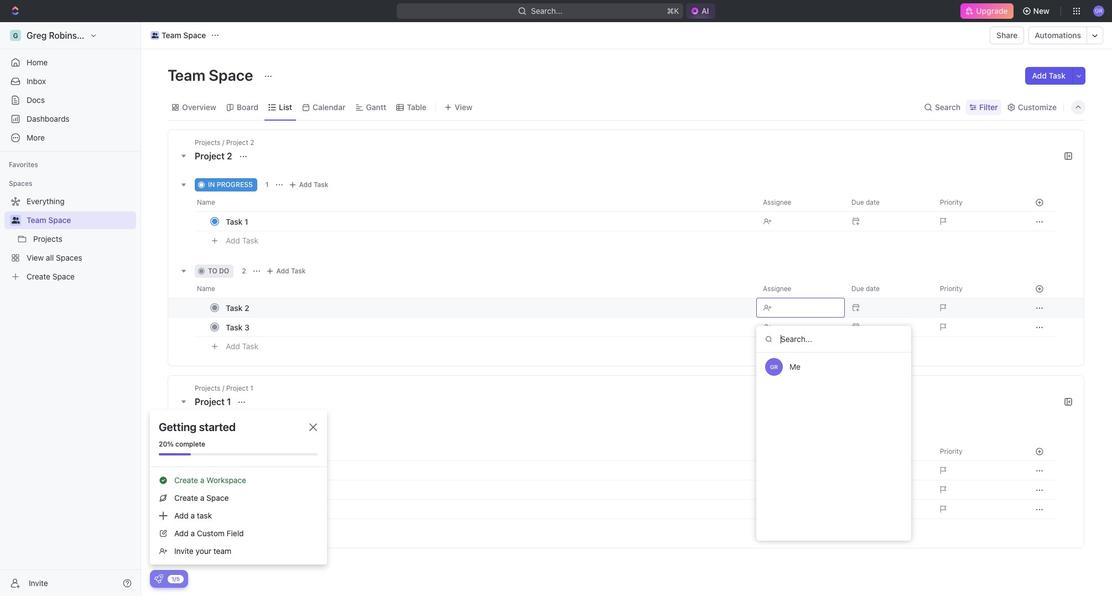 Task type: describe. For each thing, give the bounding box(es) containing it.
team space link inside tree
[[27, 211, 134, 229]]

user group image inside team space tree
[[11, 217, 20, 224]]

upgrade link
[[961, 3, 1014, 19]]

task
[[197, 511, 212, 520]]

board
[[237, 102, 258, 112]]

search...
[[531, 6, 562, 15]]

share
[[997, 30, 1018, 40]]

task 2
[[226, 303, 249, 312]]

favorites
[[9, 161, 38, 169]]

docs
[[27, 95, 45, 105]]

started
[[199, 421, 236, 433]]

to for ‎task
[[208, 430, 217, 438]]

0 vertical spatial team
[[162, 30, 181, 40]]

in progress
[[208, 180, 253, 189]]

0 vertical spatial team space
[[162, 30, 206, 40]]

home
[[27, 58, 48, 67]]

favorites button
[[4, 158, 42, 172]]

close image
[[309, 423, 317, 431]]

field
[[227, 529, 244, 538]]

search button
[[921, 99, 964, 115]]

1 for ‎task 1
[[245, 466, 248, 475]]

board link
[[235, 99, 258, 115]]

gantt
[[366, 102, 386, 112]]

invite your team
[[174, 546, 231, 556]]

‎task for ‎task 1
[[226, 466, 243, 475]]

onboarding checklist button element
[[154, 575, 163, 583]]

1 vertical spatial team space
[[168, 66, 256, 84]]

gr
[[770, 364, 778, 370]]

inbox link
[[4, 73, 136, 90]]

to for task
[[208, 267, 217, 275]]

2 3 from the top
[[245, 505, 250, 514]]

2 for ‎task
[[245, 485, 249, 495]]

create for create a space
[[174, 493, 198, 503]]

2 task 3 from the top
[[226, 505, 250, 514]]

team inside tree
[[27, 215, 46, 225]]

1/5
[[172, 575, 180, 582]]

add a custom field
[[174, 529, 244, 538]]

spaces
[[9, 179, 32, 188]]

team space inside team space tree
[[27, 215, 71, 225]]

‎task 2 link
[[223, 482, 754, 498]]

new button
[[1018, 2, 1057, 20]]

do for task 3
[[219, 267, 229, 275]]

project for project 2
[[195, 151, 225, 161]]

user group image inside team space 'link'
[[152, 33, 158, 38]]

in
[[208, 180, 215, 189]]

automations
[[1035, 30, 1082, 40]]

overview
[[182, 102, 216, 112]]

create a workspace
[[174, 475, 246, 485]]

list link
[[277, 99, 292, 115]]

overview link
[[180, 99, 216, 115]]

task 1 link
[[223, 213, 754, 229]]

list
[[279, 102, 292, 112]]

dashboards
[[27, 114, 70, 123]]



Task type: locate. For each thing, give the bounding box(es) containing it.
team
[[214, 546, 231, 556]]

search
[[935, 102, 961, 112]]

sidebar navigation
[[0, 22, 141, 596]]

0 vertical spatial create
[[174, 475, 198, 485]]

a for custom
[[191, 529, 195, 538]]

2 do from the top
[[219, 430, 229, 438]]

add task button
[[1026, 67, 1073, 85], [286, 178, 333, 192], [221, 234, 263, 247], [263, 265, 310, 278], [221, 340, 263, 353], [263, 427, 310, 441], [221, 522, 263, 535]]

a up 'task'
[[200, 493, 204, 503]]

invite for invite your team
[[174, 546, 194, 556]]

1 right progress
[[266, 180, 269, 189]]

invite for invite
[[29, 578, 48, 588]]

a for space
[[200, 493, 204, 503]]

1 create from the top
[[174, 475, 198, 485]]

1 horizontal spatial invite
[[174, 546, 194, 556]]

3 down ‎task 2
[[245, 505, 250, 514]]

‎task
[[226, 466, 243, 475], [226, 485, 243, 495]]

task 3 link down the task 2 link
[[223, 319, 754, 335]]

1 vertical spatial ‎task
[[226, 485, 243, 495]]

0 vertical spatial ‎task
[[226, 466, 243, 475]]

1 up ‎task 2
[[245, 466, 248, 475]]

3 down task 2
[[245, 322, 250, 332]]

1 do from the top
[[219, 267, 229, 275]]

2 task 3 link from the top
[[223, 501, 754, 517]]

2 vertical spatial team
[[27, 215, 46, 225]]

project
[[195, 151, 225, 161], [195, 397, 225, 407]]

1 vertical spatial project
[[195, 397, 225, 407]]

team space tree
[[4, 193, 136, 286]]

project up in
[[195, 151, 225, 161]]

‎task down workspace
[[226, 485, 243, 495]]

1 task 3 from the top
[[226, 322, 250, 332]]

1 for task 1
[[245, 217, 248, 226]]

space inside tree
[[48, 215, 71, 225]]

1 vertical spatial do
[[219, 430, 229, 438]]

custom
[[197, 529, 225, 538]]

me
[[790, 362, 801, 371]]

project 2
[[195, 151, 234, 161]]

1 vertical spatial to do
[[208, 430, 229, 438]]

docs link
[[4, 91, 136, 109]]

task 3 link
[[223, 319, 754, 335], [223, 501, 754, 517]]

team space link
[[148, 29, 209, 42], [27, 211, 134, 229]]

invite
[[174, 546, 194, 556], [29, 578, 48, 588]]

1 for project 1
[[227, 397, 231, 407]]

a
[[200, 475, 204, 485], [200, 493, 204, 503], [191, 511, 195, 520], [191, 529, 195, 538]]

‎task for ‎task 2
[[226, 485, 243, 495]]

1 to do from the top
[[208, 267, 229, 275]]

user group image
[[152, 33, 158, 38], [11, 217, 20, 224]]

2 to do from the top
[[208, 430, 229, 438]]

a for workspace
[[200, 475, 204, 485]]

2 to from the top
[[208, 430, 217, 438]]

create for create a workspace
[[174, 475, 198, 485]]

project up the started at the bottom left
[[195, 397, 225, 407]]

new
[[1034, 6, 1050, 15]]

‎task up workspace
[[226, 466, 243, 475]]

task 3 down task 2
[[226, 322, 250, 332]]

to do up task 2
[[208, 267, 229, 275]]

1 task 3 link from the top
[[223, 319, 754, 335]]

your
[[196, 546, 211, 556]]

calendar
[[313, 102, 346, 112]]

20% complete
[[159, 440, 205, 448]]

customize button
[[1004, 99, 1060, 115]]

0 vertical spatial invite
[[174, 546, 194, 556]]

0 horizontal spatial invite
[[29, 578, 48, 588]]

2 create from the top
[[174, 493, 198, 503]]

⌘k
[[667, 6, 679, 15]]

3
[[245, 322, 250, 332], [245, 505, 250, 514]]

2 vertical spatial team space
[[27, 215, 71, 225]]

a up create a space
[[200, 475, 204, 485]]

create
[[174, 475, 198, 485], [174, 493, 198, 503]]

1 ‎task from the top
[[226, 466, 243, 475]]

2 project from the top
[[195, 397, 225, 407]]

‎task 2
[[226, 485, 249, 495]]

task 1
[[226, 217, 248, 226]]

1 vertical spatial invite
[[29, 578, 48, 588]]

0 vertical spatial task 3 link
[[223, 319, 754, 335]]

0 vertical spatial project
[[195, 151, 225, 161]]

create a space
[[174, 493, 229, 503]]

to do for ‎task 2
[[208, 430, 229, 438]]

task 3 down ‎task 2
[[226, 505, 250, 514]]

do up task 2
[[219, 267, 229, 275]]

1 vertical spatial user group image
[[11, 217, 20, 224]]

getting started
[[159, 421, 236, 433]]

1 to from the top
[[208, 267, 217, 275]]

1 down progress
[[245, 217, 248, 226]]

home link
[[4, 54, 136, 71]]

1 vertical spatial create
[[174, 493, 198, 503]]

2 ‎task from the top
[[226, 485, 243, 495]]

1
[[266, 180, 269, 189], [245, 217, 248, 226], [227, 397, 231, 407], [245, 466, 248, 475]]

task 2 link
[[223, 300, 754, 316]]

space
[[183, 30, 206, 40], [209, 66, 253, 84], [48, 215, 71, 225], [207, 493, 229, 503]]

1 project from the top
[[195, 151, 225, 161]]

0 horizontal spatial user group image
[[11, 217, 20, 224]]

add a task
[[174, 511, 212, 520]]

table
[[407, 102, 427, 112]]

1 vertical spatial to
[[208, 430, 217, 438]]

a for task
[[191, 511, 195, 520]]

invite inside sidebar navigation
[[29, 578, 48, 588]]

1 horizontal spatial team space link
[[148, 29, 209, 42]]

to do
[[208, 267, 229, 275], [208, 430, 229, 438]]

to
[[208, 267, 217, 275], [208, 430, 217, 438]]

1 vertical spatial team space link
[[27, 211, 134, 229]]

2 for project
[[227, 151, 232, 161]]

0 vertical spatial to
[[208, 267, 217, 275]]

0 horizontal spatial team space link
[[27, 211, 134, 229]]

‎task 1
[[226, 466, 248, 475]]

2
[[227, 151, 232, 161], [242, 267, 246, 275], [245, 303, 249, 312], [245, 485, 249, 495]]

automations button
[[1030, 27, 1087, 44]]

1 horizontal spatial user group image
[[152, 33, 158, 38]]

team
[[162, 30, 181, 40], [168, 66, 206, 84], [27, 215, 46, 225]]

task 3
[[226, 322, 250, 332], [226, 505, 250, 514]]

do down project 1
[[219, 430, 229, 438]]

dashboards link
[[4, 110, 136, 128]]

do for ‎task 2
[[219, 430, 229, 438]]

inbox
[[27, 76, 46, 86]]

0 vertical spatial to do
[[208, 267, 229, 275]]

a down "add a task"
[[191, 529, 195, 538]]

2 for task
[[245, 303, 249, 312]]

calendar link
[[311, 99, 346, 115]]

0 vertical spatial task 3
[[226, 322, 250, 332]]

to do down project 1
[[208, 430, 229, 438]]

create up "add a task"
[[174, 493, 198, 503]]

20%
[[159, 440, 174, 448]]

onboarding checklist button image
[[154, 575, 163, 583]]

task
[[1049, 71, 1066, 80], [314, 180, 328, 189], [226, 217, 243, 226], [242, 236, 259, 245], [291, 267, 306, 275], [226, 303, 243, 312], [226, 322, 243, 332], [242, 341, 259, 351], [291, 430, 306, 438], [226, 505, 243, 514], [242, 523, 259, 533]]

a left 'task'
[[191, 511, 195, 520]]

0 vertical spatial do
[[219, 267, 229, 275]]

table link
[[405, 99, 427, 115]]

team space
[[162, 30, 206, 40], [168, 66, 256, 84], [27, 215, 71, 225]]

getting
[[159, 421, 197, 433]]

task 3 link down ‎task 2 link
[[223, 501, 754, 517]]

1 vertical spatial 3
[[245, 505, 250, 514]]

add
[[1033, 71, 1047, 80], [299, 180, 312, 189], [226, 236, 240, 245], [276, 267, 289, 275], [226, 341, 240, 351], [277, 430, 289, 438], [174, 511, 189, 520], [226, 523, 240, 533], [174, 529, 189, 538]]

progress
[[217, 180, 253, 189]]

to do for task 3
[[208, 267, 229, 275]]

create up create a space
[[174, 475, 198, 485]]

do
[[219, 267, 229, 275], [219, 430, 229, 438]]

0 vertical spatial team space link
[[148, 29, 209, 42]]

1 3 from the top
[[245, 322, 250, 332]]

‎task 1 link
[[223, 462, 754, 478]]

1 vertical spatial team
[[168, 66, 206, 84]]

upgrade
[[977, 6, 1008, 15]]

1 vertical spatial task 3
[[226, 505, 250, 514]]

project 1
[[195, 397, 233, 407]]

0 vertical spatial 3
[[245, 322, 250, 332]]

complete
[[175, 440, 205, 448]]

customize
[[1018, 102, 1057, 112]]

share button
[[990, 27, 1025, 44]]

project for project 1
[[195, 397, 225, 407]]

0 vertical spatial user group image
[[152, 33, 158, 38]]

Search... text field
[[757, 326, 912, 353]]

add task
[[1033, 71, 1066, 80], [299, 180, 328, 189], [226, 236, 259, 245], [276, 267, 306, 275], [226, 341, 259, 351], [277, 430, 306, 438], [226, 523, 259, 533]]

1 up the started at the bottom left
[[227, 397, 231, 407]]

workspace
[[207, 475, 246, 485]]

gantt link
[[364, 99, 386, 115]]

1 vertical spatial task 3 link
[[223, 501, 754, 517]]



Task type: vqa. For each thing, say whether or not it's contained in the screenshot.
Guide
no



